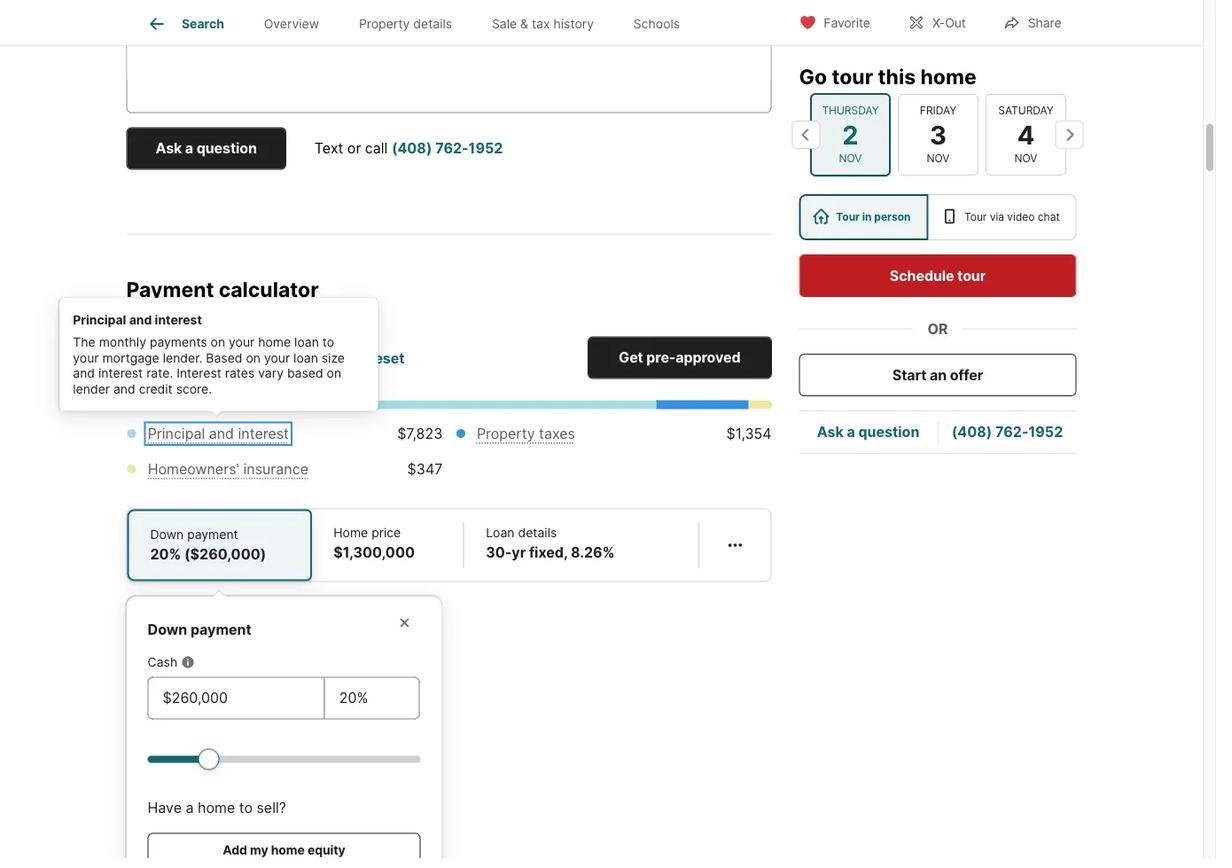Task type: locate. For each thing, give the bounding box(es) containing it.
home price $1,300,000
[[334, 526, 415, 562]]

1 vertical spatial 762-
[[996, 423, 1029, 441]]

(408) down offer
[[952, 423, 993, 441]]

equity
[[308, 844, 346, 859]]

get pre-approved
[[619, 349, 741, 367]]

nov inside the saturday 4 nov
[[1015, 152, 1038, 165]]

payments
[[150, 335, 207, 350]]

1 vertical spatial principal
[[148, 426, 205, 443]]

details for property details
[[414, 16, 452, 31]]

payment inside the down payment 20% ($260,000)
[[187, 528, 238, 543]]

Down Payment Slider range field
[[148, 749, 421, 770]]

tour up thursday
[[832, 64, 874, 89]]

ask a question inside button
[[156, 140, 257, 157]]

previous image
[[793, 121, 821, 149]]

next image
[[1056, 121, 1084, 149]]

down for down payment
[[148, 622, 187, 639]]

home up add
[[198, 800, 235, 817]]

have a home to sell?
[[148, 800, 286, 817]]

and up 'monthly'
[[129, 313, 152, 328]]

0 vertical spatial tour
[[832, 64, 874, 89]]

text or call (408) 762-1952
[[315, 140, 503, 157]]

and up lender
[[73, 366, 95, 381]]

favorite button
[[784, 4, 886, 40]]

to up the size
[[323, 335, 335, 350]]

mortgage
[[102, 351, 159, 366]]

principal and interest the monthly payments on your home loan to your mortgage lender. based on your loan size and interest rate. interest rates vary based on lender and credit score.
[[73, 313, 345, 397]]

1 horizontal spatial property
[[477, 426, 535, 443]]

1 vertical spatial details
[[518, 526, 557, 541]]

based
[[287, 366, 323, 381]]

payment for down payment
[[191, 622, 252, 639]]

property for property details
[[359, 16, 410, 31]]

pre-
[[647, 349, 676, 367]]

nov for 4
[[1015, 152, 1038, 165]]

tour left via
[[965, 211, 988, 224]]

None text field
[[163, 688, 310, 710]]

down payment
[[148, 622, 252, 639]]

tour for schedule
[[958, 267, 986, 284]]

homeowners'
[[148, 461, 240, 479]]

0 horizontal spatial your
[[73, 351, 99, 366]]

home right my at bottom left
[[271, 844, 305, 859]]

4
[[1018, 119, 1035, 150]]

price
[[372, 526, 401, 541]]

payment inside 'tooltip'
[[191, 622, 252, 639]]

payment for down payment 20% ($260,000)
[[187, 528, 238, 543]]

0 vertical spatial (408) 762-1952 link
[[392, 140, 503, 157]]

0 horizontal spatial question
[[197, 140, 257, 157]]

favorite
[[824, 16, 871, 31]]

0 horizontal spatial to
[[239, 800, 253, 817]]

principal up the
[[73, 313, 126, 328]]

saturday
[[999, 104, 1054, 117]]

tour
[[832, 64, 874, 89], [958, 267, 986, 284]]

payment up ($260,000)
[[187, 528, 238, 543]]

tour
[[837, 211, 860, 224], [965, 211, 988, 224]]

vary
[[258, 366, 284, 381]]

property
[[359, 16, 410, 31], [477, 426, 535, 443]]

down up 20% in the left of the page
[[150, 528, 184, 543]]

1 horizontal spatial tour
[[965, 211, 988, 224]]

2 horizontal spatial interest
[[238, 426, 289, 443]]

overview
[[264, 16, 319, 31]]

details left sale
[[414, 16, 452, 31]]

have
[[148, 800, 182, 817]]

0 vertical spatial question
[[197, 140, 257, 157]]

tour left in
[[837, 211, 860, 224]]

1 vertical spatial down
[[148, 622, 187, 639]]

payment
[[187, 528, 238, 543], [191, 622, 252, 639]]

home up the friday
[[921, 64, 977, 89]]

0 horizontal spatial property
[[359, 16, 410, 31]]

interest up payments
[[155, 313, 202, 328]]

1 vertical spatial (408) 762-1952 link
[[952, 423, 1064, 441]]

to
[[323, 335, 335, 350], [239, 800, 253, 817]]

share
[[1029, 16, 1062, 31]]

1 vertical spatial ask a question
[[818, 423, 920, 441]]

1 horizontal spatial nov
[[927, 152, 950, 165]]

details inside loan details 30-yr fixed, 8.26%
[[518, 526, 557, 541]]

0 vertical spatial principal
[[73, 313, 126, 328]]

tab list
[[126, 0, 715, 45]]

1 vertical spatial to
[[239, 800, 253, 817]]

home inside principal and interest the monthly payments on your home loan to your mortgage lender. based on your loan size and interest rate. interest rates vary based on lender and credit score.
[[258, 335, 291, 350]]

0 vertical spatial a
[[185, 140, 193, 157]]

tooltip
[[126, 583, 772, 860]]

none text field inside 'tooltip'
[[339, 688, 405, 710]]

property inside "tab"
[[359, 16, 410, 31]]

None button
[[810, 93, 891, 177], [898, 94, 979, 176], [986, 94, 1067, 176], [810, 93, 891, 177], [898, 94, 979, 176], [986, 94, 1067, 176]]

2 horizontal spatial on
[[327, 366, 342, 381]]

details inside "tab"
[[414, 16, 452, 31]]

tour right schedule
[[958, 267, 986, 284]]

down inside the down payment 20% ($260,000)
[[150, 528, 184, 543]]

payment
[[126, 277, 214, 302]]

2 vertical spatial interest
[[238, 426, 289, 443]]

or
[[348, 140, 361, 157]]

score.
[[176, 382, 212, 397]]

sell?
[[257, 800, 286, 817]]

or
[[928, 320, 949, 338]]

details up fixed,
[[518, 526, 557, 541]]

0 vertical spatial 1952
[[469, 140, 503, 157]]

my
[[250, 844, 268, 859]]

down inside 'tooltip'
[[148, 622, 187, 639]]

home up vary
[[258, 335, 291, 350]]

principal for principal and interest
[[148, 426, 205, 443]]

add my home equity
[[223, 844, 346, 859]]

1 horizontal spatial interest
[[155, 313, 202, 328]]

1 vertical spatial (408)
[[952, 423, 993, 441]]

and
[[129, 313, 152, 328], [73, 366, 95, 381], [113, 382, 135, 397], [209, 426, 234, 443]]

$9,524 per month
[[126, 344, 329, 372]]

per
[[213, 344, 251, 372]]

property taxes link
[[477, 426, 576, 443]]

chat
[[1039, 211, 1061, 224]]

(408)
[[392, 140, 432, 157], [952, 423, 993, 441]]

your down the
[[73, 351, 99, 366]]

on up the rates at left
[[246, 351, 261, 366]]

3 nov from the left
[[1015, 152, 1038, 165]]

principal
[[73, 313, 126, 328], [148, 426, 205, 443]]

schedule
[[890, 267, 955, 284]]

tour inside button
[[958, 267, 986, 284]]

1 tour from the left
[[837, 211, 860, 224]]

tab list containing search
[[126, 0, 715, 45]]

2 vertical spatial a
[[186, 800, 194, 817]]

1 horizontal spatial ask a question
[[818, 423, 920, 441]]

0 vertical spatial 762-
[[436, 140, 469, 157]]

1 vertical spatial tour
[[958, 267, 986, 284]]

a inside 'tooltip'
[[186, 800, 194, 817]]

in
[[863, 211, 872, 224]]

based
[[206, 351, 243, 366]]

0 vertical spatial down
[[150, 528, 184, 543]]

nov
[[839, 152, 862, 165], [927, 152, 950, 165], [1015, 152, 1038, 165]]

0 vertical spatial ask a question
[[156, 140, 257, 157]]

None text field
[[339, 688, 405, 710]]

home inside 'button'
[[271, 844, 305, 859]]

0 horizontal spatial tour
[[837, 211, 860, 224]]

nov down the 2
[[839, 152, 862, 165]]

0 vertical spatial payment
[[187, 528, 238, 543]]

schools
[[634, 16, 680, 31]]

property details tab
[[339, 3, 472, 45]]

list box containing tour in person
[[800, 194, 1077, 240]]

&
[[521, 16, 529, 31]]

ask inside button
[[156, 140, 182, 157]]

0 horizontal spatial ask a question
[[156, 140, 257, 157]]

0 horizontal spatial (408)
[[392, 140, 432, 157]]

1 horizontal spatial to
[[323, 335, 335, 350]]

1 vertical spatial ask
[[818, 423, 844, 441]]

payment calculator
[[126, 277, 319, 302]]

interest down mortgage
[[98, 366, 143, 381]]

nov inside friday 3 nov
[[927, 152, 950, 165]]

0 horizontal spatial tour
[[832, 64, 874, 89]]

1 nov from the left
[[839, 152, 862, 165]]

0 vertical spatial property
[[359, 16, 410, 31]]

yr
[[512, 545, 526, 562]]

to left the sell?
[[239, 800, 253, 817]]

0 vertical spatial to
[[323, 335, 335, 350]]

lender
[[73, 382, 110, 397]]

0 vertical spatial ask
[[156, 140, 182, 157]]

interest up insurance
[[238, 426, 289, 443]]

nov down 4
[[1015, 152, 1038, 165]]

(408) right call
[[392, 140, 432, 157]]

2 nov from the left
[[927, 152, 950, 165]]

(408) 762-1952 link
[[392, 140, 503, 157], [952, 423, 1064, 441]]

0 horizontal spatial 1952
[[469, 140, 503, 157]]

1 vertical spatial question
[[859, 423, 920, 441]]

loan
[[486, 526, 515, 541]]

1 horizontal spatial details
[[518, 526, 557, 541]]

search link
[[146, 13, 224, 35]]

on down the size
[[327, 366, 342, 381]]

a inside button
[[185, 140, 193, 157]]

loan
[[295, 335, 319, 350], [294, 351, 318, 366]]

$7,823
[[398, 426, 443, 443]]

video
[[1008, 211, 1036, 224]]

homeowners' insurance
[[148, 461, 309, 479]]

ask a question link
[[818, 423, 920, 441]]

1 horizontal spatial ask
[[818, 423, 844, 441]]

schools tab
[[614, 3, 700, 45]]

1 horizontal spatial 1952
[[1029, 423, 1064, 441]]

principal inside principal and interest the monthly payments on your home loan to your mortgage lender. based on your loan size and interest rate. interest rates vary based on lender and credit score.
[[73, 313, 126, 328]]

principal up homeowners' on the left bottom of the page
[[148, 426, 205, 443]]

your up vary
[[264, 351, 290, 366]]

2 horizontal spatial nov
[[1015, 152, 1038, 165]]

1 horizontal spatial tour
[[958, 267, 986, 284]]

overview tab
[[244, 3, 339, 45]]

0 horizontal spatial details
[[414, 16, 452, 31]]

on
[[211, 335, 225, 350], [246, 351, 261, 366], [327, 366, 342, 381]]

1 vertical spatial interest
[[98, 366, 143, 381]]

0 horizontal spatial principal
[[73, 313, 126, 328]]

(408) 762-1952 link down offer
[[952, 423, 1064, 441]]

ask a question button
[[126, 128, 286, 170]]

0 vertical spatial interest
[[155, 313, 202, 328]]

1 vertical spatial property
[[477, 426, 535, 443]]

2 horizontal spatial your
[[264, 351, 290, 366]]

home
[[921, 64, 977, 89], [258, 335, 291, 350], [198, 800, 235, 817], [271, 844, 305, 859]]

1 horizontal spatial question
[[859, 423, 920, 441]]

friday
[[920, 104, 957, 117]]

1 horizontal spatial (408)
[[952, 423, 993, 441]]

x-out button
[[893, 4, 982, 40]]

(408) 762-1952 link right call
[[392, 140, 503, 157]]

0 horizontal spatial (408) 762-1952 link
[[392, 140, 503, 157]]

0 horizontal spatial ask
[[156, 140, 182, 157]]

1 horizontal spatial principal
[[148, 426, 205, 443]]

schedule tour
[[890, 267, 986, 284]]

1 horizontal spatial 762-
[[996, 423, 1029, 441]]

1 horizontal spatial your
[[229, 335, 255, 350]]

762-
[[436, 140, 469, 157], [996, 423, 1029, 441]]

on up based
[[211, 335, 225, 350]]

payment down ($260,000)
[[191, 622, 252, 639]]

nov down the 3
[[927, 152, 950, 165]]

0 horizontal spatial on
[[211, 335, 225, 350]]

add my home equity button
[[148, 834, 421, 860]]

nov inside 'thursday 2 nov'
[[839, 152, 862, 165]]

0 vertical spatial details
[[414, 16, 452, 31]]

this
[[878, 64, 916, 89]]

0 horizontal spatial nov
[[839, 152, 862, 165]]

and left credit
[[113, 382, 135, 397]]

list box
[[800, 194, 1077, 240]]

interest for principal and interest the monthly payments on your home loan to your mortgage lender. based on your loan size and interest rate. interest rates vary based on lender and credit score.
[[155, 313, 202, 328]]

down up cash
[[148, 622, 187, 639]]

1 vertical spatial payment
[[191, 622, 252, 639]]

your up based
[[229, 335, 255, 350]]

lender.
[[163, 351, 203, 366]]

1 horizontal spatial (408) 762-1952 link
[[952, 423, 1064, 441]]

x-out
[[933, 16, 967, 31]]

2 tour from the left
[[965, 211, 988, 224]]



Task type: describe. For each thing, give the bounding box(es) containing it.
share button
[[989, 4, 1077, 40]]

sale
[[492, 16, 517, 31]]

credit
[[139, 382, 173, 397]]

call
[[365, 140, 388, 157]]

calculator
[[219, 277, 319, 302]]

sale & tax history
[[492, 16, 594, 31]]

x-
[[933, 16, 946, 31]]

go
[[800, 64, 828, 89]]

down for down payment 20% ($260,000)
[[150, 528, 184, 543]]

details for loan details 30-yr fixed, 8.26%
[[518, 526, 557, 541]]

home
[[334, 526, 368, 541]]

the
[[73, 335, 96, 350]]

start
[[893, 366, 927, 384]]

tour for go
[[832, 64, 874, 89]]

0 vertical spatial (408)
[[392, 140, 432, 157]]

monthly
[[99, 335, 146, 350]]

start an offer button
[[800, 354, 1077, 396]]

nov for 3
[[927, 152, 950, 165]]

1 vertical spatial a
[[847, 423, 856, 441]]

an
[[931, 366, 947, 384]]

tour in person option
[[800, 194, 929, 240]]

tour via video chat option
[[929, 194, 1077, 240]]

get
[[619, 349, 644, 367]]

out
[[946, 16, 967, 31]]

thursday
[[822, 104, 879, 117]]

tour via video chat
[[965, 211, 1061, 224]]

20%
[[150, 546, 181, 564]]

tooltip containing down payment
[[126, 583, 772, 860]]

reset button
[[365, 343, 406, 375]]

fixed,
[[529, 545, 568, 562]]

to inside principal and interest the monthly payments on your home loan to your mortgage lender. based on your loan size and interest rate. interest rates vary based on lender and credit score.
[[323, 335, 335, 350]]

interest
[[177, 366, 222, 381]]

get pre-approved button
[[588, 337, 772, 380]]

cash
[[148, 656, 178, 671]]

interest for principal and interest
[[238, 426, 289, 443]]

principal for principal and interest the monthly payments on your home loan to your mortgage lender. based on your loan size and interest rate. interest rates vary based on lender and credit score.
[[73, 313, 126, 328]]

thursday 2 nov
[[822, 104, 879, 165]]

30-
[[486, 545, 512, 562]]

none text field inside 'tooltip'
[[163, 688, 310, 710]]

($260,000)
[[185, 546, 266, 564]]

rate.
[[146, 366, 173, 381]]

start an offer
[[893, 366, 984, 384]]

sale & tax history tab
[[472, 3, 614, 45]]

friday 3 nov
[[920, 104, 957, 165]]

offer
[[951, 366, 984, 384]]

text
[[315, 140, 344, 157]]

property taxes
[[477, 426, 576, 443]]

via
[[991, 211, 1005, 224]]

month
[[256, 344, 329, 372]]

schedule tour button
[[800, 255, 1077, 297]]

tour in person
[[837, 211, 911, 224]]

reset
[[366, 350, 405, 368]]

8.26%
[[571, 545, 615, 562]]

1 vertical spatial 1952
[[1029, 423, 1064, 441]]

go tour this home
[[800, 64, 977, 89]]

Write a message... text field
[[141, 10, 757, 74]]

0 horizontal spatial interest
[[98, 366, 143, 381]]

0 horizontal spatial 762-
[[436, 140, 469, 157]]

tour for tour via video chat
[[965, 211, 988, 224]]

property for property taxes
[[477, 426, 535, 443]]

search
[[182, 16, 224, 31]]

2
[[843, 119, 859, 150]]

taxes
[[539, 426, 576, 443]]

size
[[322, 351, 345, 366]]

question inside button
[[197, 140, 257, 157]]

$1,354
[[727, 426, 772, 443]]

and up the homeowners' insurance
[[209, 426, 234, 443]]

add
[[223, 844, 247, 859]]

$1,300,000
[[334, 545, 415, 562]]

person
[[875, 211, 911, 224]]

rates
[[225, 366, 255, 381]]

loan details 30-yr fixed, 8.26%
[[486, 526, 615, 562]]

principal and interest
[[148, 426, 289, 443]]

down payment 20% ($260,000)
[[150, 528, 266, 564]]

insurance
[[244, 461, 309, 479]]

1 horizontal spatial on
[[246, 351, 261, 366]]

$347
[[408, 461, 443, 479]]

3
[[930, 119, 947, 150]]

tour for tour in person
[[837, 211, 860, 224]]

tax
[[532, 16, 550, 31]]

history
[[554, 16, 594, 31]]

approved
[[676, 349, 741, 367]]

saturday 4 nov
[[999, 104, 1054, 165]]

nov for 2
[[839, 152, 862, 165]]



Task type: vqa. For each thing, say whether or not it's contained in the screenshot.
Beds for $599,900
no



